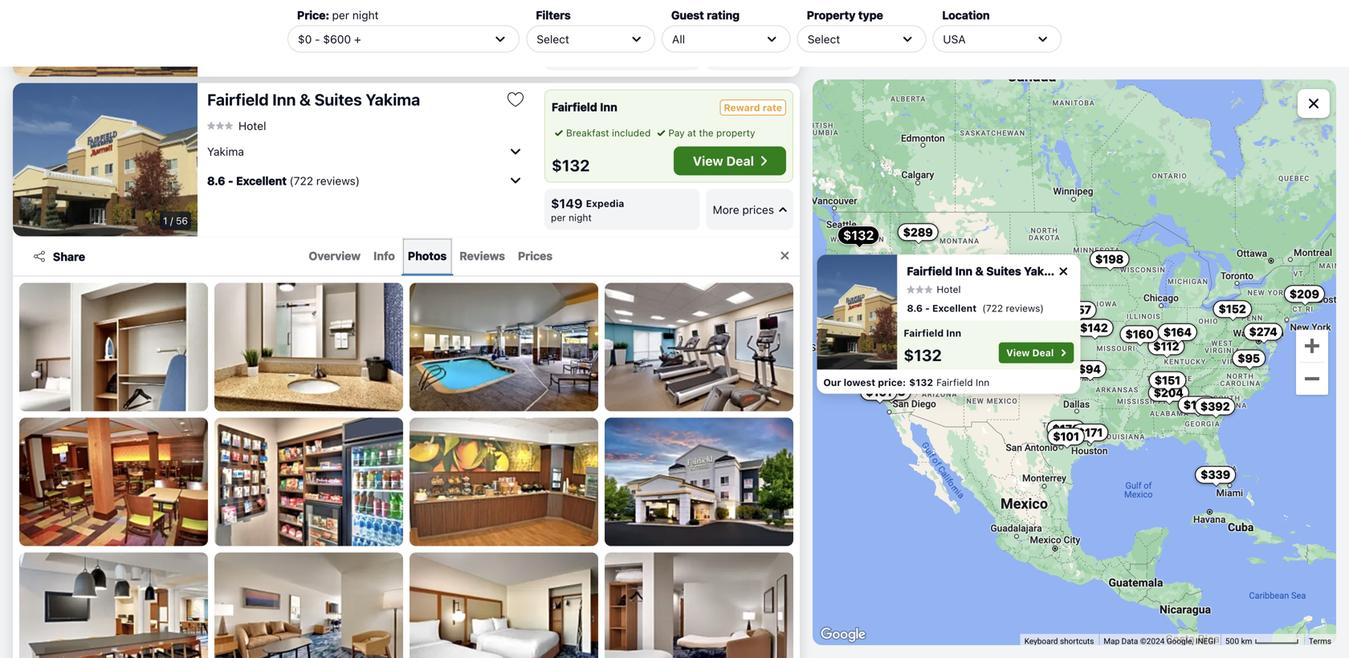 Task type: locate. For each thing, give the bounding box(es) containing it.
map data ©2024 google, inegi
[[1104, 637, 1216, 647]]

1 vertical spatial fairfield inn
[[904, 328, 962, 339]]

1 horizontal spatial 8.6 - excellent (722 reviews)
[[907, 303, 1045, 314]]

tab list
[[95, 237, 767, 276]]

1 horizontal spatial yakima
[[366, 90, 420, 109]]

0 horizontal spatial suites
[[315, 90, 362, 109]]

guest rating
[[672, 8, 740, 22]]

$161 button
[[840, 343, 878, 361], [861, 383, 898, 401]]

1 horizontal spatial view
[[1007, 348, 1030, 359]]

$289 button
[[898, 224, 939, 241]]

hotel for the bottom the hotel button
[[937, 284, 961, 295]]

fairfield inn & suites yakima inside the fairfield inn & suites yakima button
[[207, 90, 420, 109]]

1 per night from the top
[[551, 52, 592, 63]]

$152
[[1219, 303, 1247, 316]]

$318 button
[[846, 339, 885, 356]]

0 horizontal spatial yakima
[[207, 145, 244, 158]]

more prices
[[713, 43, 774, 56], [713, 203, 774, 216]]

$152 button
[[1214, 301, 1252, 318]]

suites up the $312 at the top right of the page
[[987, 265, 1022, 278]]

0 horizontal spatial excellent
[[236, 174, 287, 187]]

0 vertical spatial excellent
[[236, 174, 287, 187]]

0 horizontal spatial $159 button
[[999, 304, 1038, 321]]

$164
[[1164, 326, 1192, 339]]

$180 button
[[986, 332, 1025, 350]]

1 horizontal spatial -
[[315, 32, 320, 46]]

breakfast
[[566, 127, 609, 139]]

1 horizontal spatial deal
[[1033, 348, 1054, 359]]

$164 button
[[1158, 324, 1198, 341]]

2 more prices button from the top
[[707, 189, 794, 230]]

property
[[807, 8, 856, 22]]

0 vertical spatial hotel
[[239, 119, 266, 132]]

0 horizontal spatial hotel
[[239, 119, 266, 132]]

1 vertical spatial -
[[228, 174, 233, 187]]

select down property
[[808, 32, 841, 46]]

(1166
[[296, 14, 324, 28]]

(722
[[290, 174, 313, 187], [983, 303, 1004, 314]]

fairfield inn & suites yakima down $0
[[207, 90, 420, 109]]

1 vertical spatial prices
[[743, 203, 774, 216]]

1 left 56
[[163, 215, 168, 227]]

$132 inside button
[[843, 228, 874, 243]]

reviews button
[[453, 237, 512, 276]]

fairfield inn & suites yakima
[[207, 90, 420, 109], [907, 265, 1065, 278]]

suites
[[315, 90, 362, 109], [987, 265, 1022, 278]]

1 vertical spatial view deal
[[1007, 348, 1054, 359]]

1 vertical spatial deal
[[1033, 348, 1054, 359]]

select
[[537, 32, 570, 46], [808, 32, 841, 46]]

$149
[[551, 196, 583, 211]]

photos button
[[402, 237, 453, 276]]

1 horizontal spatial (722
[[983, 303, 1004, 314]]

1 horizontal spatial view deal
[[1007, 348, 1054, 359]]

2 vertical spatial -
[[926, 303, 930, 314]]

(722 up $270
[[983, 303, 1004, 314]]

km
[[1242, 637, 1253, 647]]

0 vertical spatial 1
[[164, 55, 168, 67]]

1 vertical spatial more prices
[[713, 203, 774, 216]]

$159 up $180
[[1004, 306, 1032, 319]]

1 vertical spatial per
[[551, 52, 566, 63]]

0 horizontal spatial view deal button
[[674, 147, 786, 176]]

0 horizontal spatial 8.6
[[207, 174, 225, 187]]

1 for $89
[[164, 55, 168, 67]]

$392 button
[[1195, 398, 1236, 416]]

fairfield down very
[[207, 90, 269, 109]]

/ left 56
[[170, 215, 173, 227]]

1 left 27
[[164, 55, 168, 67]]

& up the $312 at the top right of the page
[[976, 265, 984, 278]]

view deal up $85
[[1007, 348, 1054, 359]]

0 vertical spatial view deal button
[[674, 147, 786, 176]]

share
[[53, 250, 85, 263]]

2 vertical spatial yakima
[[1025, 265, 1065, 278]]

$142 button
[[1075, 319, 1114, 337]]

$95 button
[[1233, 350, 1266, 368]]

excellent
[[236, 174, 287, 187], [933, 303, 977, 314]]

2 more prices from the top
[[713, 203, 774, 216]]

per down $149 at the left top of page
[[551, 212, 566, 223]]

1 vertical spatial per night
[[551, 212, 592, 223]]

0 horizontal spatial fairfield inn
[[552, 100, 618, 114]]

1
[[164, 55, 168, 67], [163, 215, 168, 227]]

0 vertical spatial view deal
[[693, 153, 754, 169]]

deal
[[727, 153, 754, 169], [1033, 348, 1054, 359]]

(722 down yakima button
[[290, 174, 313, 187]]

0 horizontal spatial select
[[537, 32, 570, 46]]

prices
[[743, 43, 774, 56], [743, 203, 774, 216]]

1 more from the top
[[713, 43, 740, 56]]

1 / 56
[[163, 215, 188, 227]]

$439
[[990, 315, 1020, 328]]

/
[[171, 55, 174, 67], [170, 215, 173, 227]]

1 horizontal spatial hotel
[[937, 284, 961, 295]]

deal up $85
[[1033, 348, 1054, 359]]

0 vertical spatial suites
[[315, 90, 362, 109]]

$183 $94 $151
[[852, 351, 1181, 387]]

1 vertical spatial more
[[713, 203, 740, 216]]

$183 button
[[847, 349, 886, 366]]

$167 button
[[825, 343, 864, 360]]

1 / 27
[[164, 55, 188, 67]]

fairfield inn
[[552, 100, 618, 114], [904, 328, 962, 339]]

suites inside the fairfield inn & suites yakima button
[[315, 90, 362, 109]]

0 vertical spatial fairfield inn & suites yakima
[[207, 90, 420, 109]]

google image
[[817, 625, 870, 646]]

terms link
[[1309, 637, 1332, 647]]

reward rate
[[724, 102, 782, 113]]

per night
[[551, 52, 592, 63], [551, 212, 592, 223]]

500
[[1226, 637, 1240, 647]]

keyboard shortcuts
[[1025, 637, 1095, 647]]

breakfast included button
[[552, 126, 651, 140]]

1 vertical spatial excellent
[[933, 303, 977, 314]]

view deal button
[[674, 147, 786, 176], [1000, 343, 1075, 364]]

1 horizontal spatial select
[[808, 32, 841, 46]]

$160 button
[[1120, 326, 1160, 343]]

1 horizontal spatial fairfield inn
[[904, 328, 962, 339]]

reviews) up +
[[327, 14, 371, 28]]

map region
[[813, 80, 1337, 646]]

night down $149 at the left top of page
[[569, 212, 592, 223]]

lowest
[[844, 377, 876, 389]]

0 horizontal spatial -
[[228, 174, 233, 187]]

select down filters
[[537, 32, 570, 46]]

2 select from the left
[[808, 32, 841, 46]]

0 vertical spatial 8.6
[[207, 174, 225, 187]]

view deal
[[693, 153, 754, 169], [1007, 348, 1054, 359]]

$0
[[298, 32, 312, 46]]

0 vertical spatial prices
[[743, 43, 774, 56]]

$198 button
[[1090, 251, 1130, 268]]

2 prices from the top
[[743, 203, 774, 216]]

hotel inside button
[[239, 119, 266, 132]]

keyboard
[[1025, 637, 1058, 647]]

hotel for top the hotel button
[[239, 119, 266, 132]]

1 vertical spatial reviews)
[[316, 174, 360, 187]]

$339
[[1201, 469, 1231, 482]]

fairfield
[[207, 90, 269, 109], [552, 100, 598, 114], [907, 265, 953, 278], [904, 328, 944, 339], [937, 377, 974, 389]]

1 vertical spatial $159 button
[[1178, 397, 1218, 414]]

per night down $89
[[551, 52, 592, 63]]

prices for $149
[[743, 203, 774, 216]]

more
[[713, 43, 740, 56], [713, 203, 740, 216]]

more for $149
[[713, 203, 740, 216]]

0 vertical spatial more
[[713, 43, 740, 56]]

1 horizontal spatial fairfield inn & suites yakima
[[907, 265, 1065, 278]]

view down the on the right of page
[[693, 153, 724, 169]]

$157 button
[[1059, 301, 1097, 319]]

view deal button down the property
[[674, 147, 786, 176]]

& down $0
[[300, 90, 311, 109]]

0 horizontal spatial (722
[[290, 174, 313, 187]]

more down rating
[[713, 43, 740, 56]]

0 horizontal spatial view deal
[[693, 153, 754, 169]]

per up '$600'
[[332, 8, 349, 22]]

$159 button up $180
[[999, 304, 1038, 321]]

reviews) down yakima button
[[316, 174, 360, 187]]

reward
[[724, 102, 760, 113]]

deal down the property
[[727, 153, 754, 169]]

0 horizontal spatial $159
[[1004, 306, 1032, 319]]

1 vertical spatial 1
[[163, 215, 168, 227]]

the
[[699, 127, 714, 139]]

0 vertical spatial /
[[171, 55, 174, 67]]

$159 down the $151 button
[[1184, 399, 1212, 412]]

0 vertical spatial yakima
[[366, 90, 420, 109]]

night down $89
[[569, 52, 592, 63]]

1 vertical spatial 8.6 - excellent (722 reviews)
[[907, 303, 1045, 314]]

more prices down rating
[[713, 43, 774, 56]]

$167 $95
[[831, 345, 1261, 365]]

$85 button
[[1013, 367, 1047, 385]]

1 prices from the top
[[743, 43, 774, 56]]

fairfield inn up breakfast
[[552, 100, 618, 114]]

0 vertical spatial 8.6 - excellent (722 reviews)
[[207, 174, 360, 187]]

0 vertical spatial per night
[[551, 52, 592, 63]]

fairfield right price:
[[937, 377, 974, 389]]

1 horizontal spatial hotel button
[[907, 284, 961, 295]]

1 horizontal spatial view deal button
[[1000, 343, 1075, 364]]

0 horizontal spatial fairfield inn & suites yakima
[[207, 90, 420, 109]]

1 vertical spatial more prices button
[[707, 189, 794, 230]]

fairfield down $119 'button'
[[904, 328, 944, 339]]

0 horizontal spatial view
[[693, 153, 724, 169]]

more prices button down the property
[[707, 189, 794, 230]]

more prices down the property
[[713, 203, 774, 216]]

$133 button
[[846, 317, 885, 335]]

view down $180
[[1007, 348, 1030, 359]]

per night down $149 at the left top of page
[[551, 212, 592, 223]]

$132 up our lowest price: $132 fairfield inn
[[904, 346, 942, 365]]

night up +
[[353, 8, 379, 22]]

0 horizontal spatial &
[[300, 90, 311, 109]]

1 vertical spatial &
[[976, 265, 984, 278]]

1 horizontal spatial $159
[[1184, 399, 1212, 412]]

inn left $85 button
[[976, 377, 990, 389]]

0 vertical spatial &
[[300, 90, 311, 109]]

select for property type
[[808, 32, 841, 46]]

-
[[315, 32, 320, 46], [228, 174, 233, 187], [926, 303, 930, 314]]

view deal down the pay at the property
[[693, 153, 754, 169]]

1 horizontal spatial &
[[976, 265, 984, 278]]

prices up reward rate
[[743, 43, 774, 56]]

suites up yakima button
[[315, 90, 362, 109]]

fairfield inn down $119 'button'
[[904, 328, 962, 339]]

$238 button
[[871, 383, 911, 401]]

prices for $89
[[743, 43, 774, 56]]

$392
[[1201, 400, 1230, 413]]

1 select from the left
[[537, 32, 570, 46]]

$274 button
[[1244, 323, 1284, 341]]

1 more prices from the top
[[713, 43, 774, 56]]

$132 left $289 button
[[843, 228, 874, 243]]

$159
[[1004, 306, 1032, 319], [1184, 399, 1212, 412]]

2 more from the top
[[713, 203, 740, 216]]

0 vertical spatial night
[[353, 8, 379, 22]]

1 horizontal spatial suites
[[987, 265, 1022, 278]]

fairfield inn & suites yakima button
[[207, 90, 493, 110]]

$119
[[908, 282, 934, 295]]

inn down good
[[272, 90, 296, 109]]

1 vertical spatial view deal button
[[1000, 343, 1075, 364]]

0 vertical spatial more prices button
[[707, 29, 794, 70]]

price: per night
[[297, 8, 379, 22]]

$198
[[1096, 253, 1124, 266]]

0 vertical spatial (722
[[290, 174, 313, 187]]

inn up breakfast included
[[600, 100, 618, 114]]

fairfield inn & suites yakima up the $312 at the top right of the page
[[907, 265, 1065, 278]]

1 vertical spatial hotel
[[937, 284, 961, 295]]

more prices for $149
[[713, 203, 774, 216]]

/ left 27
[[171, 55, 174, 67]]

reward rate button
[[720, 100, 786, 116]]

1 more prices button from the top
[[707, 29, 794, 70]]

+
[[354, 32, 361, 46]]

0 vertical spatial deal
[[727, 153, 754, 169]]

per down $89
[[551, 52, 566, 63]]

1 vertical spatial /
[[170, 215, 173, 227]]

more prices button for $149
[[707, 189, 794, 230]]

$312
[[971, 307, 999, 321]]

1 vertical spatial yakima
[[207, 145, 244, 158]]

$159 button down the $151 button
[[1178, 397, 1218, 414]]

$204 button
[[1149, 384, 1190, 402]]

inegi
[[1196, 637, 1216, 647]]

0 horizontal spatial deal
[[727, 153, 754, 169]]

8.6 - excellent (722 reviews)
[[207, 174, 360, 187], [907, 303, 1045, 314]]

$171 button
[[1072, 424, 1109, 442]]

0 horizontal spatial 8.6 - excellent (722 reviews)
[[207, 174, 360, 187]]

more prices button down rating
[[707, 29, 794, 70]]

per
[[332, 8, 349, 22], [551, 52, 566, 63], [551, 212, 566, 223]]

info button
[[367, 237, 402, 276]]

reviews) up $439
[[1006, 303, 1045, 314]]

$159 button
[[999, 304, 1038, 321], [1178, 397, 1218, 414]]

yakima inside button
[[207, 145, 244, 158]]

/ for $149
[[170, 215, 173, 227]]

more down the property
[[713, 203, 740, 216]]

view deal button up $85
[[1000, 343, 1075, 364]]

prices down the property
[[743, 203, 774, 216]]

0 vertical spatial view
[[693, 153, 724, 169]]

8.6
[[207, 174, 225, 187], [907, 303, 923, 314]]



Task type: vqa. For each thing, say whether or not it's contained in the screenshot.
2nd the per night from the top of the page
yes



Task type: describe. For each thing, give the bounding box(es) containing it.
guest
[[672, 8, 704, 22]]

$180
[[991, 334, 1019, 347]]

$95
[[1238, 352, 1261, 365]]

booking.com
[[580, 38, 643, 49]]

map
[[1104, 637, 1120, 647]]

more for $89
[[713, 43, 740, 56]]

fairfield inside button
[[207, 90, 269, 109]]

1 for $149
[[163, 215, 168, 227]]

very good (1166 reviews)
[[237, 14, 371, 28]]

yakima inside button
[[366, 90, 420, 109]]

pay at the property
[[669, 127, 756, 139]]

$167
[[831, 345, 858, 358]]

fairfield inn & suites yakima image
[[817, 255, 898, 370]]

tab list containing overview
[[95, 237, 767, 276]]

close image
[[1057, 264, 1071, 279]]

fairfield up $119
[[907, 265, 953, 278]]

at
[[688, 127, 697, 139]]

overview button
[[302, 237, 367, 276]]

reviews
[[460, 249, 505, 263]]

keyboard shortcuts button
[[1025, 636, 1095, 647]]

$89
[[551, 36, 577, 51]]

$289
[[904, 226, 933, 239]]

very
[[237, 14, 262, 28]]

0 vertical spatial hotel button
[[207, 119, 266, 133]]

shortcuts
[[1060, 637, 1095, 647]]

pay at the property button
[[654, 126, 756, 140]]

2 per night from the top
[[551, 212, 592, 223]]

location
[[943, 8, 990, 22]]

& inside button
[[300, 90, 311, 109]]

our
[[824, 377, 842, 389]]

filters
[[536, 8, 571, 22]]

price:
[[878, 377, 906, 389]]

$132 down breakfast
[[552, 156, 590, 175]]

0 vertical spatial $161 button
[[840, 343, 878, 361]]

our lowest price: $132 fairfield inn
[[824, 377, 990, 389]]

$119 button
[[902, 280, 939, 298]]

$112
[[1154, 340, 1180, 353]]

pay
[[669, 127, 685, 139]]

terms
[[1309, 637, 1332, 647]]

1 horizontal spatial $159 button
[[1178, 397, 1218, 414]]

/ for $89
[[171, 55, 174, 67]]

1 vertical spatial view
[[1007, 348, 1030, 359]]

$94
[[1079, 363, 1101, 376]]

data
[[1122, 637, 1139, 647]]

$339 button
[[1196, 467, 1237, 484]]

1 vertical spatial $161
[[866, 385, 892, 399]]

inn left $270 button at the right of the page
[[947, 328, 962, 339]]

$85
[[1019, 369, 1041, 382]]

56
[[176, 215, 188, 227]]

$101
[[1053, 430, 1080, 444]]

$170 button
[[1047, 420, 1086, 438]]

2 vertical spatial per
[[551, 212, 566, 223]]

1 horizontal spatial 8.6
[[907, 303, 923, 314]]

$238
[[876, 385, 906, 399]]

$209 button
[[1285, 285, 1326, 303]]

$274
[[1250, 325, 1278, 339]]

$157
[[1065, 303, 1092, 317]]

select for filters
[[537, 32, 570, 46]]

1 vertical spatial $159
[[1184, 399, 1212, 412]]

2 horizontal spatial yakima
[[1025, 265, 1065, 278]]

usa
[[943, 32, 966, 46]]

27
[[177, 55, 188, 67]]

$132 button
[[838, 226, 880, 245]]

1 vertical spatial $161 button
[[861, 383, 898, 401]]

0 vertical spatial per
[[332, 8, 349, 22]]

$151
[[1155, 374, 1181, 387]]

$318
[[852, 341, 880, 354]]

rate
[[763, 102, 782, 113]]

$132 right price:
[[910, 377, 934, 389]]

1 vertical spatial night
[[569, 52, 592, 63]]

included
[[612, 127, 651, 139]]

$142
[[1081, 321, 1108, 335]]

2 horizontal spatial -
[[926, 303, 930, 314]]

$171
[[1078, 426, 1103, 439]]

more prices button for $89
[[707, 29, 794, 70]]

0 vertical spatial fairfield inn
[[552, 100, 618, 114]]

photos
[[408, 249, 447, 263]]

good
[[265, 14, 293, 28]]

1 vertical spatial (722
[[983, 303, 1004, 314]]

all
[[672, 32, 685, 46]]

prices button
[[512, 237, 559, 276]]

fairfield inn & suites amarillo west/medical center, (amarillo, usa) image
[[13, 0, 198, 77]]

$170
[[1053, 422, 1080, 436]]

prices
[[518, 249, 553, 263]]

overview
[[309, 249, 361, 263]]

info
[[374, 249, 395, 263]]

0 vertical spatial -
[[315, 32, 320, 46]]

0 vertical spatial $161
[[846, 345, 872, 358]]

property
[[717, 127, 756, 139]]

2 vertical spatial reviews)
[[1006, 303, 1045, 314]]

1 vertical spatial suites
[[987, 265, 1022, 278]]

fairfield up breakfast
[[552, 100, 598, 114]]

$94 button
[[1073, 361, 1107, 378]]

$0 - $600 +
[[298, 32, 361, 46]]

1 vertical spatial hotel button
[[907, 284, 961, 295]]

500 km
[[1226, 637, 1255, 647]]

expedia
[[586, 198, 625, 209]]

2 vertical spatial night
[[569, 212, 592, 223]]

$183
[[852, 351, 880, 364]]

share button
[[22, 242, 95, 271]]

$204
[[1154, 386, 1184, 400]]

inn inside button
[[272, 90, 296, 109]]

more prices for $89
[[713, 43, 774, 56]]

fairfield inn & suites yakima, (yakima, usa) image
[[13, 83, 198, 237]]

$600
[[323, 32, 351, 46]]

$439 button
[[984, 313, 1025, 331]]

$160
[[1126, 328, 1154, 341]]

$312 button
[[965, 305, 1004, 323]]

1 vertical spatial fairfield inn & suites yakima
[[907, 265, 1065, 278]]

inn up the $312 at the top right of the page
[[956, 265, 973, 278]]

©2024
[[1141, 637, 1165, 647]]

0 vertical spatial $159
[[1004, 306, 1032, 319]]

1 horizontal spatial excellent
[[933, 303, 977, 314]]

0 vertical spatial reviews)
[[327, 14, 371, 28]]



